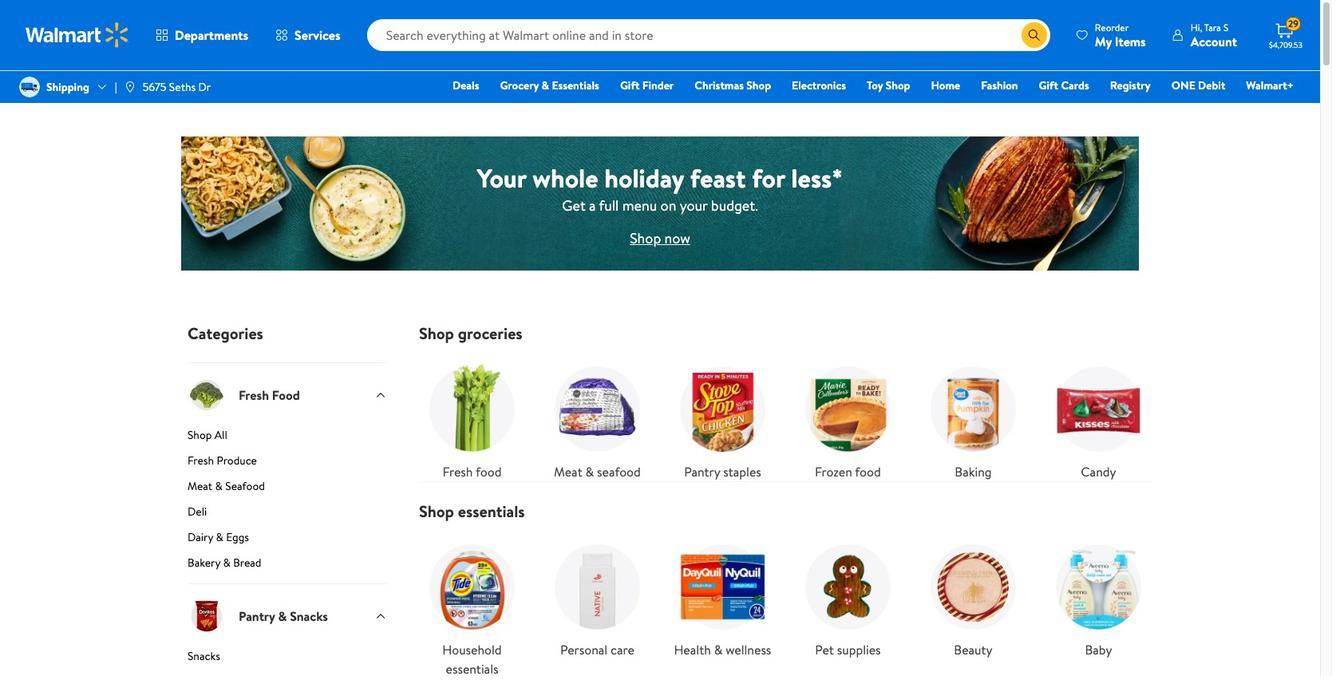Task type: vqa. For each thing, say whether or not it's contained in the screenshot.
Essentials's &
yes



Task type: describe. For each thing, give the bounding box(es) containing it.
grocery
[[500, 77, 539, 93]]

food for frozen food
[[856, 463, 882, 481]]

all
[[215, 427, 227, 443]]

essentials
[[552, 77, 600, 93]]

toy
[[867, 77, 884, 93]]

your
[[680, 195, 708, 215]]

pet supplies
[[816, 641, 881, 659]]

my
[[1096, 32, 1113, 50]]

shop groceries
[[419, 323, 523, 344]]

deals link
[[446, 77, 487, 94]]

seafood
[[597, 463, 641, 481]]

home link
[[924, 77, 968, 94]]

wellness
[[726, 641, 772, 659]]

reorder
[[1096, 20, 1130, 34]]

reorder my items
[[1096, 20, 1147, 50]]

fashion
[[982, 77, 1019, 93]]

5675 seths dr
[[143, 79, 211, 95]]

$4,709.53
[[1270, 39, 1303, 50]]

meat & seafood
[[554, 463, 641, 481]]

categories
[[188, 323, 263, 344]]

seafood
[[225, 478, 265, 494]]

christmas shop link
[[688, 77, 779, 94]]

supplies
[[838, 641, 881, 659]]

shop essentials
[[419, 501, 525, 522]]

electronics
[[792, 77, 847, 93]]

baking
[[955, 463, 992, 481]]

baby link
[[1046, 534, 1152, 660]]

shop for shop groceries
[[419, 323, 454, 344]]

household essentials
[[443, 641, 502, 676]]

items
[[1116, 32, 1147, 50]]

fresh food
[[239, 386, 300, 404]]

& for seafood
[[215, 478, 223, 494]]

fresh food
[[443, 463, 502, 481]]

toy shop link
[[860, 77, 918, 94]]

meat & seafood link
[[545, 356, 651, 482]]

one debit
[[1172, 77, 1226, 93]]

candy
[[1082, 463, 1117, 481]]

search icon image
[[1029, 29, 1041, 42]]

feast
[[691, 160, 746, 195]]

snacks inside dropdown button
[[290, 608, 328, 625]]

pantry & snacks
[[239, 608, 328, 625]]

snacks inside "link"
[[188, 649, 220, 664]]

s
[[1224, 20, 1229, 34]]

shop all link
[[188, 427, 387, 450]]

groceries
[[458, 323, 523, 344]]

essentials for household essentials
[[446, 660, 499, 676]]

grocery & essentials link
[[493, 77, 607, 94]]

fresh for fresh food
[[443, 463, 473, 481]]

fashion link
[[974, 77, 1026, 94]]

dairy
[[188, 530, 213, 545]]

shop for shop all
[[188, 427, 212, 443]]

shop all
[[188, 427, 227, 443]]

electronics link
[[785, 77, 854, 94]]

personal
[[561, 641, 608, 659]]

shop for shop now
[[630, 228, 661, 248]]

Walmart Site-Wide search field
[[367, 19, 1051, 51]]

candy link
[[1046, 356, 1152, 482]]

christmas
[[695, 77, 744, 93]]

fresh food button
[[188, 363, 387, 427]]

|
[[115, 79, 117, 95]]

household essentials link
[[419, 534, 525, 676]]

list for shop essentials
[[410, 522, 1162, 676]]

for
[[752, 160, 786, 195]]

hi,
[[1191, 20, 1203, 34]]

dairy & eggs link
[[188, 530, 387, 552]]

menu
[[623, 195, 657, 215]]

essentials for shop essentials
[[458, 501, 525, 522]]

bakery & bread link
[[188, 555, 387, 584]]

baby
[[1086, 641, 1113, 659]]

pet
[[816, 641, 835, 659]]

your
[[477, 160, 527, 195]]

household
[[443, 641, 502, 659]]

food for fresh food
[[476, 463, 502, 481]]

seths
[[169, 79, 196, 95]]

fresh produce
[[188, 453, 257, 469]]

bakery & bread
[[188, 555, 262, 571]]

fresh for fresh food
[[239, 386, 269, 404]]

on
[[661, 195, 677, 215]]

personal care link
[[545, 534, 651, 660]]

staples
[[724, 463, 762, 481]]

shop now link
[[630, 228, 691, 248]]

shop right toy
[[886, 77, 911, 93]]

eggs
[[226, 530, 249, 545]]

now
[[665, 228, 691, 248]]

services button
[[262, 16, 354, 54]]

health
[[674, 641, 711, 659]]



Task type: locate. For each thing, give the bounding box(es) containing it.
deli
[[188, 504, 207, 520]]

shop for shop essentials
[[419, 501, 454, 522]]

& inside dropdown button
[[278, 608, 287, 625]]

1 horizontal spatial pantry
[[685, 463, 721, 481]]

& left seafood
[[586, 463, 594, 481]]

get
[[562, 195, 586, 215]]

gift inside gift finder link
[[620, 77, 640, 93]]

fresh inside dropdown button
[[239, 386, 269, 404]]

pantry staples link
[[670, 356, 776, 482]]

shop right christmas
[[747, 77, 772, 93]]

beauty
[[955, 641, 993, 659]]

health & wellness link
[[670, 534, 776, 660]]

0 vertical spatial pantry
[[685, 463, 721, 481]]

shop now
[[630, 228, 691, 248]]

gift finder
[[620, 77, 674, 93]]

hi, tara s account
[[1191, 20, 1238, 50]]

health & wellness
[[674, 641, 772, 659]]

pantry up snacks "link"
[[239, 608, 275, 625]]

0 vertical spatial essentials
[[458, 501, 525, 522]]

care
[[611, 641, 635, 659]]

pantry for pantry staples
[[685, 463, 721, 481]]

1 vertical spatial snacks
[[188, 649, 220, 664]]

meat inside meat & seafood link
[[554, 463, 583, 481]]

tara
[[1205, 20, 1222, 34]]

gift for gift cards
[[1040, 77, 1059, 93]]

Search search field
[[367, 19, 1051, 51]]

essentials down fresh food at left
[[458, 501, 525, 522]]

1 horizontal spatial fresh
[[239, 386, 269, 404]]

meat left seafood
[[554, 463, 583, 481]]

& up snacks "link"
[[278, 608, 287, 625]]

your whole holiday feast for less*. get a full menu on your budget. shop now. image
[[181, 135, 1140, 272]]

personal care
[[561, 641, 635, 659]]

shop left now
[[630, 228, 661, 248]]

list for shop groceries
[[410, 343, 1162, 482]]

pantry
[[685, 463, 721, 481], [239, 608, 275, 625]]

0 horizontal spatial food
[[476, 463, 502, 481]]

0 horizontal spatial fresh
[[188, 453, 214, 469]]

1 gift from the left
[[620, 77, 640, 93]]

shop
[[747, 77, 772, 93], [886, 77, 911, 93], [630, 228, 661, 248], [419, 323, 454, 344], [188, 427, 212, 443], [419, 501, 454, 522]]

food right frozen
[[856, 463, 882, 481]]

walmart image
[[26, 22, 129, 48]]

& for wellness
[[715, 641, 723, 659]]

fresh down shop all
[[188, 453, 214, 469]]

essentials down household
[[446, 660, 499, 676]]

departments
[[175, 26, 248, 44]]

0 horizontal spatial meat
[[188, 478, 213, 494]]

fresh for fresh produce
[[188, 453, 214, 469]]

fresh up shop essentials
[[443, 463, 473, 481]]

list containing household essentials
[[410, 522, 1162, 676]]

christmas shop
[[695, 77, 772, 93]]

1 horizontal spatial food
[[856, 463, 882, 481]]

essentials inside "household essentials"
[[446, 660, 499, 676]]

& for seafood
[[586, 463, 594, 481]]

1 horizontal spatial meat
[[554, 463, 583, 481]]

fresh food link
[[419, 356, 525, 482]]

1 horizontal spatial snacks
[[290, 608, 328, 625]]

meat for meat & seafood
[[188, 478, 213, 494]]

fresh left the food
[[239, 386, 269, 404]]

shop down fresh food at left
[[419, 501, 454, 522]]

whole
[[533, 160, 599, 195]]

1 vertical spatial essentials
[[446, 660, 499, 676]]

fresh produce link
[[188, 453, 387, 475]]

one debit link
[[1165, 77, 1233, 94]]

holiday
[[605, 160, 684, 195]]

bread
[[233, 555, 262, 571]]

cards
[[1062, 77, 1090, 93]]

departments button
[[142, 16, 262, 54]]

& right grocery
[[542, 77, 550, 93]]

&
[[542, 77, 550, 93], [586, 463, 594, 481], [215, 478, 223, 494], [216, 530, 223, 545], [223, 555, 231, 571], [278, 608, 287, 625], [715, 641, 723, 659]]

food
[[476, 463, 502, 481], [856, 463, 882, 481]]

services
[[295, 26, 341, 44]]

1 food from the left
[[476, 463, 502, 481]]

walmart+
[[1247, 77, 1295, 93]]

list
[[410, 343, 1162, 482], [410, 522, 1162, 676]]

deli link
[[188, 504, 387, 526]]

0 horizontal spatial gift
[[620, 77, 640, 93]]

meat & seafood link
[[188, 478, 387, 501]]

0 horizontal spatial snacks
[[188, 649, 220, 664]]

& down fresh produce on the left bottom of the page
[[215, 478, 223, 494]]

snacks
[[290, 608, 328, 625], [188, 649, 220, 664]]

& for essentials
[[542, 77, 550, 93]]

 image
[[124, 81, 136, 93]]

& right health
[[715, 641, 723, 659]]

gift inside gift cards link
[[1040, 77, 1059, 93]]

home
[[932, 77, 961, 93]]

2 list from the top
[[410, 522, 1162, 676]]

registry
[[1111, 77, 1151, 93]]

shop left all
[[188, 427, 212, 443]]

gift for gift finder
[[620, 77, 640, 93]]

beauty link
[[921, 534, 1027, 660]]

gift left cards
[[1040, 77, 1059, 93]]

1 vertical spatial list
[[410, 522, 1162, 676]]

1 horizontal spatial gift
[[1040, 77, 1059, 93]]

1 vertical spatial pantry
[[239, 608, 275, 625]]

2 gift from the left
[[1040, 77, 1059, 93]]

meat up deli
[[188, 478, 213, 494]]

2 horizontal spatial fresh
[[443, 463, 473, 481]]

29
[[1289, 17, 1299, 31]]

pantry inside the pantry & snacks dropdown button
[[239, 608, 275, 625]]

frozen
[[816, 463, 853, 481]]

deals
[[453, 77, 480, 93]]

meat & seafood
[[188, 478, 265, 494]]

bakery
[[188, 555, 221, 571]]

shipping
[[46, 79, 89, 95]]

0 horizontal spatial pantry
[[239, 608, 275, 625]]

meat for meat & seafood
[[554, 463, 583, 481]]

a
[[589, 195, 596, 215]]

0 vertical spatial snacks
[[290, 608, 328, 625]]

toy shop
[[867, 77, 911, 93]]

food
[[272, 386, 300, 404]]

gift cards link
[[1032, 77, 1097, 94]]

gift
[[620, 77, 640, 93], [1040, 77, 1059, 93]]

 image
[[19, 77, 40, 97]]

essentials
[[458, 501, 525, 522], [446, 660, 499, 676]]

dairy & eggs
[[188, 530, 249, 545]]

pantry & snacks button
[[188, 584, 387, 649]]

2 food from the left
[[856, 463, 882, 481]]

budget.
[[711, 195, 758, 215]]

registry link
[[1104, 77, 1159, 94]]

0 vertical spatial list
[[410, 343, 1162, 482]]

account
[[1191, 32, 1238, 50]]

grocery & essentials
[[500, 77, 600, 93]]

pantry inside pantry staples link
[[685, 463, 721, 481]]

pantry left staples
[[685, 463, 721, 481]]

baking link
[[921, 356, 1027, 482]]

& left bread
[[223, 555, 231, 571]]

gift left finder
[[620, 77, 640, 93]]

& left 'eggs'
[[216, 530, 223, 545]]

frozen food
[[816, 463, 882, 481]]

& inside 'link'
[[216, 530, 223, 545]]

pantry staples
[[685, 463, 762, 481]]

shop left groceries
[[419, 323, 454, 344]]

dr
[[198, 79, 211, 95]]

your whole holiday feast for less* get a full menu on your budget.
[[477, 160, 843, 215]]

one
[[1172, 77, 1196, 93]]

1 list from the top
[[410, 343, 1162, 482]]

meat inside meat & seafood link
[[188, 478, 213, 494]]

& for bread
[[223, 555, 231, 571]]

gift finder link
[[613, 77, 681, 94]]

list containing fresh food
[[410, 343, 1162, 482]]

pet supplies link
[[795, 534, 902, 660]]

pantry for pantry & snacks
[[239, 608, 275, 625]]

food up shop essentials
[[476, 463, 502, 481]]

& for eggs
[[216, 530, 223, 545]]

& for snacks
[[278, 608, 287, 625]]



